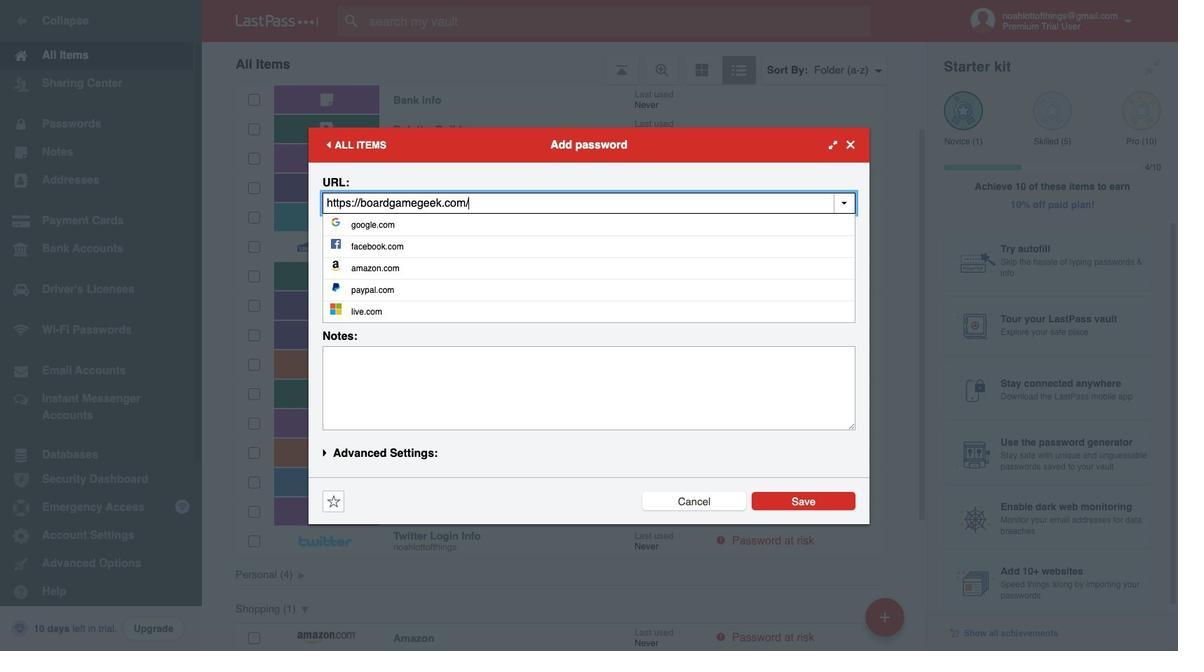 Task type: locate. For each thing, give the bounding box(es) containing it.
dialog
[[309, 127, 870, 524]]

None password field
[[596, 295, 856, 316]]

new item navigation
[[860, 594, 913, 651]]

None text field
[[323, 192, 856, 214], [596, 244, 856, 265], [323, 346, 856, 430], [323, 192, 856, 214], [596, 244, 856, 265], [323, 346, 856, 430]]

search my vault text field
[[338, 6, 898, 36]]

main navigation navigation
[[0, 0, 202, 651]]

None text field
[[323, 244, 582, 265], [323, 295, 582, 316], [323, 244, 582, 265], [323, 295, 582, 316]]



Task type: vqa. For each thing, say whether or not it's contained in the screenshot.
Search search box
yes



Task type: describe. For each thing, give the bounding box(es) containing it.
vault options navigation
[[202, 42, 927, 84]]

lastpass image
[[236, 15, 318, 27]]

Search search field
[[338, 6, 898, 36]]

new item image
[[880, 613, 890, 622]]



